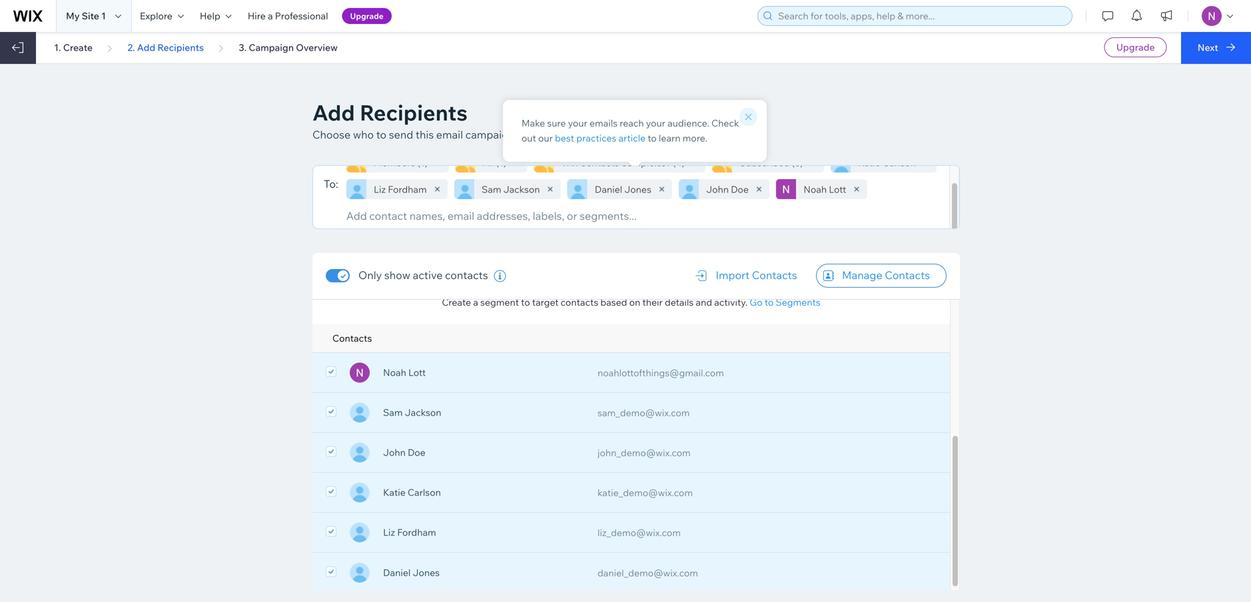 Task type: vqa. For each thing, say whether or not it's contained in the screenshot.


Task type: locate. For each thing, give the bounding box(es) containing it.
1 vertical spatial sam
[[383, 407, 403, 419]]

0 horizontal spatial jackson
[[405, 407, 442, 419]]

hire a professional
[[248, 10, 328, 22]]

john doe
[[707, 183, 749, 195], [383, 447, 426, 459]]

contacts right target
[[561, 297, 599, 308]]

and
[[696, 297, 713, 308]]

0 horizontal spatial doe
[[408, 447, 426, 459]]

create down "active"
[[442, 297, 471, 308]]

to right who
[[376, 128, 387, 141]]

liz_demo@wix.com
[[598, 527, 681, 539]]

1 horizontal spatial noah lott
[[804, 183, 847, 195]]

members (1)
[[374, 157, 428, 168]]

article
[[619, 132, 646, 144]]

daniel jones
[[595, 183, 652, 195], [383, 567, 440, 579]]

0 horizontal spatial (1)
[[418, 157, 428, 168]]

a for segment
[[473, 297, 479, 308]]

lott
[[829, 183, 847, 195], [409, 367, 426, 379]]

import contacts link
[[689, 264, 814, 288]]

(5)
[[792, 157, 804, 168]]

3. campaign overview
[[239, 42, 338, 53]]

to inside add recipients choose who to send this email campaign to.
[[376, 128, 387, 141]]

create right 1.
[[63, 42, 93, 53]]

1 vertical spatial jackson
[[405, 407, 442, 419]]

contacts down "best practices article" link
[[580, 157, 620, 168]]

(1) right all
[[496, 157, 507, 168]]

1. create link
[[54, 42, 93, 54]]

add up choose
[[313, 99, 355, 126]]

daniel
[[595, 183, 623, 195], [383, 567, 411, 579]]

0 horizontal spatial jones
[[413, 567, 440, 579]]

1 horizontal spatial upgrade button
[[1105, 37, 1168, 57]]

katie carlson
[[859, 157, 917, 168], [383, 487, 441, 499]]

import
[[716, 269, 750, 282]]

1 horizontal spatial your
[[647, 117, 666, 129]]

make
[[522, 117, 546, 129]]

1 horizontal spatial upgrade
[[1117, 41, 1156, 53]]

0 vertical spatial add
[[137, 42, 155, 53]]

katie
[[859, 157, 881, 168], [383, 487, 406, 499]]

Add contact names, email addresses, labels, or segments... text field
[[347, 206, 943, 226]]

recipients
[[158, 42, 204, 53], [360, 99, 468, 126]]

0 vertical spatial upgrade
[[350, 11, 384, 21]]

0 vertical spatial contacts
[[445, 269, 488, 282]]

wix
[[562, 157, 578, 168]]

0 horizontal spatial sam jackson
[[383, 407, 442, 419]]

your
[[568, 117, 588, 129], [647, 117, 666, 129]]

make sure your emails reach your audience. check out our
[[522, 117, 740, 144]]

0 vertical spatial carlson
[[883, 157, 917, 168]]

who
[[353, 128, 374, 141]]

0 vertical spatial jones
[[625, 183, 652, 195]]

0 vertical spatial daniel jones
[[595, 183, 652, 195]]

go
[[750, 297, 763, 308]]

(1)
[[418, 157, 428, 168], [496, 157, 507, 168]]

1 horizontal spatial contacts
[[561, 297, 599, 308]]

0 horizontal spatial upgrade
[[350, 11, 384, 21]]

0 horizontal spatial recipients
[[158, 42, 204, 53]]

1 (1) from the left
[[418, 157, 428, 168]]

liz fordham
[[374, 183, 427, 195], [383, 527, 436, 539]]

1 vertical spatial katie
[[383, 487, 406, 499]]

recipients inside add recipients choose who to send this email campaign to.
[[360, 99, 468, 126]]

daniel_demo@wix.com
[[598, 568, 699, 579]]

Search for tools, apps, help & more... field
[[775, 7, 1069, 25]]

noah lott
[[804, 183, 847, 195], [383, 367, 426, 379]]

0 vertical spatial sam
[[482, 183, 502, 195]]

0 horizontal spatial contacts
[[445, 269, 488, 282]]

campaign
[[466, 128, 515, 141]]

doe
[[731, 183, 749, 195], [408, 447, 426, 459]]

contacts right manage at the right
[[885, 269, 931, 282]]

0 vertical spatial doe
[[731, 183, 749, 195]]

1 horizontal spatial sam
[[482, 183, 502, 195]]

liz
[[374, 183, 386, 195], [383, 527, 395, 539]]

0 horizontal spatial your
[[568, 117, 588, 129]]

1 vertical spatial recipients
[[360, 99, 468, 126]]

1 horizontal spatial sam jackson
[[482, 183, 540, 195]]

0 horizontal spatial noah lott
[[383, 367, 426, 379]]

upgrade for the bottom the 'upgrade' button
[[1117, 41, 1156, 53]]

1 horizontal spatial daniel
[[595, 183, 623, 195]]

create a segment to target contacts based on their details and activity. go to segments
[[442, 297, 821, 308]]

0 vertical spatial liz
[[374, 183, 386, 195]]

sam
[[482, 183, 502, 195], [383, 407, 403, 419]]

1 horizontal spatial (1)
[[496, 157, 507, 168]]

0 vertical spatial fordham
[[388, 183, 427, 195]]

2 (1) from the left
[[496, 157, 507, 168]]

1 horizontal spatial create
[[442, 297, 471, 308]]

out
[[522, 132, 537, 144]]

2. add recipients
[[128, 42, 204, 53]]

0 horizontal spatial upgrade button
[[342, 8, 392, 24]]

1 vertical spatial liz
[[383, 527, 395, 539]]

0 horizontal spatial daniel jones
[[383, 567, 440, 579]]

john_demo@wix.com
[[598, 447, 691, 459]]

to left target
[[521, 297, 530, 308]]

sam jackson
[[482, 183, 540, 195], [383, 407, 442, 419]]

(1) for all (1)
[[496, 157, 507, 168]]

1 horizontal spatial lott
[[829, 183, 847, 195]]

1 horizontal spatial a
[[473, 297, 479, 308]]

reach
[[620, 117, 644, 129]]

site
[[82, 10, 99, 22]]

2. add recipients link
[[128, 42, 204, 54]]

to
[[376, 128, 387, 141], [648, 132, 657, 144], [521, 297, 530, 308], [765, 297, 774, 308]]

1 horizontal spatial recipients
[[360, 99, 468, 126]]

1 vertical spatial noah
[[383, 367, 407, 379]]

(1) for members (1)
[[418, 157, 428, 168]]

best practices article link
[[555, 132, 646, 144]]

1 horizontal spatial daniel jones
[[595, 183, 652, 195]]

upgrade button
[[342, 8, 392, 24], [1105, 37, 1168, 57]]

1 vertical spatial upgrade
[[1117, 41, 1156, 53]]

explore
[[140, 10, 173, 22]]

0 vertical spatial katie carlson
[[859, 157, 917, 168]]

1 vertical spatial doe
[[408, 447, 426, 459]]

1 vertical spatial john
[[383, 447, 406, 459]]

1 horizontal spatial doe
[[731, 183, 749, 195]]

(1) down this
[[418, 157, 428, 168]]

1 vertical spatial add
[[313, 99, 355, 126]]

recipients down explore
[[158, 42, 204, 53]]

wix contacts sample.csv (4)
[[562, 157, 685, 168]]

a for professional
[[268, 10, 273, 22]]

1 vertical spatial liz fordham
[[383, 527, 436, 539]]

1 vertical spatial create
[[442, 297, 471, 308]]

professional
[[275, 10, 328, 22]]

0 horizontal spatial sam
[[383, 407, 403, 419]]

1 horizontal spatial john
[[707, 183, 729, 195]]

0 horizontal spatial a
[[268, 10, 273, 22]]

subscribed (5)
[[740, 157, 804, 168]]

1 horizontal spatial add
[[313, 99, 355, 126]]

noah
[[804, 183, 827, 195], [383, 367, 407, 379]]

practices
[[577, 132, 617, 144]]

0 horizontal spatial john doe
[[383, 447, 426, 459]]

to:
[[324, 177, 339, 191]]

0 vertical spatial noah
[[804, 183, 827, 195]]

0 vertical spatial create
[[63, 42, 93, 53]]

1 vertical spatial contacts
[[561, 297, 599, 308]]

0 horizontal spatial katie
[[383, 487, 406, 499]]

0 vertical spatial daniel
[[595, 183, 623, 195]]

sam_demo@wix.com
[[598, 407, 690, 419]]

add
[[137, 42, 155, 53], [313, 99, 355, 126]]

recipients up this
[[360, 99, 468, 126]]

1 horizontal spatial katie
[[859, 157, 881, 168]]

add right 2.
[[137, 42, 155, 53]]

0 vertical spatial recipients
[[158, 42, 204, 53]]

1 vertical spatial john doe
[[383, 447, 426, 459]]

upgrade for the 'upgrade' button to the top
[[350, 11, 384, 21]]

a left segment
[[473, 297, 479, 308]]

0 vertical spatial lott
[[829, 183, 847, 195]]

a right hire
[[268, 10, 273, 22]]

to.
[[517, 128, 530, 141]]

2 your from the left
[[647, 117, 666, 129]]

contacts up go
[[752, 269, 798, 282]]

1 vertical spatial a
[[473, 297, 479, 308]]

segment
[[481, 297, 519, 308]]

1 vertical spatial carlson
[[408, 487, 441, 499]]

1 your from the left
[[568, 117, 588, 129]]

0 vertical spatial a
[[268, 10, 273, 22]]

0 vertical spatial john doe
[[707, 183, 749, 195]]

0 horizontal spatial lott
[[409, 367, 426, 379]]

1 horizontal spatial carlson
[[883, 157, 917, 168]]

details
[[665, 297, 694, 308]]

segments
[[776, 297, 821, 308]]

john
[[707, 183, 729, 195], [383, 447, 406, 459]]

to left learn
[[648, 132, 657, 144]]

subscribed
[[740, 157, 790, 168]]

carlson
[[883, 157, 917, 168], [408, 487, 441, 499]]

1 vertical spatial katie carlson
[[383, 487, 441, 499]]

contacts right "active"
[[445, 269, 488, 282]]

0 horizontal spatial noah
[[383, 367, 407, 379]]

1 horizontal spatial jackson
[[504, 183, 540, 195]]

add inside add recipients choose who to send this email campaign to.
[[313, 99, 355, 126]]

1 vertical spatial daniel
[[383, 567, 411, 579]]

0 horizontal spatial add
[[137, 42, 155, 53]]

0 horizontal spatial katie carlson
[[383, 487, 441, 499]]

more.
[[683, 132, 708, 144]]

your up learn
[[647, 117, 666, 129]]

fordham
[[388, 183, 427, 195], [397, 527, 436, 539]]

your up 'best' on the top of the page
[[568, 117, 588, 129]]

jones
[[625, 183, 652, 195], [413, 567, 440, 579]]

1 horizontal spatial john doe
[[707, 183, 749, 195]]



Task type: describe. For each thing, give the bounding box(es) containing it.
1 vertical spatial fordham
[[397, 527, 436, 539]]

3. campaign overview link
[[239, 42, 338, 54]]

1 horizontal spatial noah
[[804, 183, 827, 195]]

all (1)
[[483, 157, 507, 168]]

emails
[[590, 117, 618, 129]]

only
[[359, 269, 382, 282]]

our
[[539, 132, 553, 144]]

0 horizontal spatial carlson
[[408, 487, 441, 499]]

sure
[[548, 117, 566, 129]]

contacts for wix
[[580, 157, 620, 168]]

audience.
[[668, 117, 710, 129]]

noahlottofthings@gmail.com
[[598, 367, 724, 379]]

1 vertical spatial daniel jones
[[383, 567, 440, 579]]

help button
[[192, 0, 240, 32]]

contacts for manage
[[885, 269, 931, 282]]

1 vertical spatial jones
[[413, 567, 440, 579]]

add recipients choose who to send this email campaign to.
[[313, 99, 530, 141]]

manage contacts
[[843, 269, 931, 282]]

import contacts
[[716, 269, 798, 282]]

active
[[413, 269, 443, 282]]

my
[[66, 10, 80, 22]]

3.
[[239, 42, 247, 53]]

katie_demo@wix.com
[[598, 487, 693, 499]]

campaign
[[249, 42, 294, 53]]

to right go
[[765, 297, 774, 308]]

2.
[[128, 42, 135, 53]]

target
[[532, 297, 559, 308]]

0 horizontal spatial daniel
[[383, 567, 411, 579]]

show
[[385, 269, 411, 282]]

learn
[[659, 132, 681, 144]]

1
[[101, 10, 106, 22]]

1 vertical spatial lott
[[409, 367, 426, 379]]

0 vertical spatial sam jackson
[[482, 183, 540, 195]]

email
[[437, 128, 463, 141]]

next
[[1198, 42, 1219, 53]]

0 vertical spatial katie
[[859, 157, 881, 168]]

1 vertical spatial noah lott
[[383, 367, 426, 379]]

only show active contacts
[[359, 269, 488, 282]]

0 horizontal spatial john
[[383, 447, 406, 459]]

members
[[374, 157, 416, 168]]

1 horizontal spatial katie carlson
[[859, 157, 917, 168]]

0 vertical spatial liz fordham
[[374, 183, 427, 195]]

overview
[[296, 42, 338, 53]]

send
[[389, 128, 413, 141]]

(4)
[[673, 157, 685, 168]]

contacts for import
[[752, 269, 798, 282]]

next button
[[1182, 32, 1252, 64]]

their
[[643, 297, 663, 308]]

manage contacts link
[[816, 264, 947, 288]]

1 vertical spatial sam jackson
[[383, 407, 442, 419]]

0 vertical spatial noah lott
[[804, 183, 847, 195]]

based
[[601, 297, 628, 308]]

activity.
[[715, 297, 748, 308]]

1 vertical spatial upgrade button
[[1105, 37, 1168, 57]]

help
[[200, 10, 220, 22]]

on
[[630, 297, 641, 308]]

1. create
[[54, 42, 93, 53]]

check
[[712, 117, 740, 129]]

1.
[[54, 42, 61, 53]]

manage
[[843, 269, 883, 282]]

0 vertical spatial jackson
[[504, 183, 540, 195]]

hire a professional link
[[240, 0, 336, 32]]

my site 1
[[66, 10, 106, 22]]

0 horizontal spatial create
[[63, 42, 93, 53]]

0 vertical spatial upgrade button
[[342, 8, 392, 24]]

sample.csv
[[622, 157, 671, 168]]

best
[[555, 132, 575, 144]]

0 vertical spatial john
[[707, 183, 729, 195]]

contacts down only
[[333, 333, 372, 344]]

choose
[[313, 128, 351, 141]]

best practices article to learn more.
[[555, 132, 708, 144]]

all
[[483, 157, 494, 168]]

1 horizontal spatial jones
[[625, 183, 652, 195]]

hire
[[248, 10, 266, 22]]

this
[[416, 128, 434, 141]]



